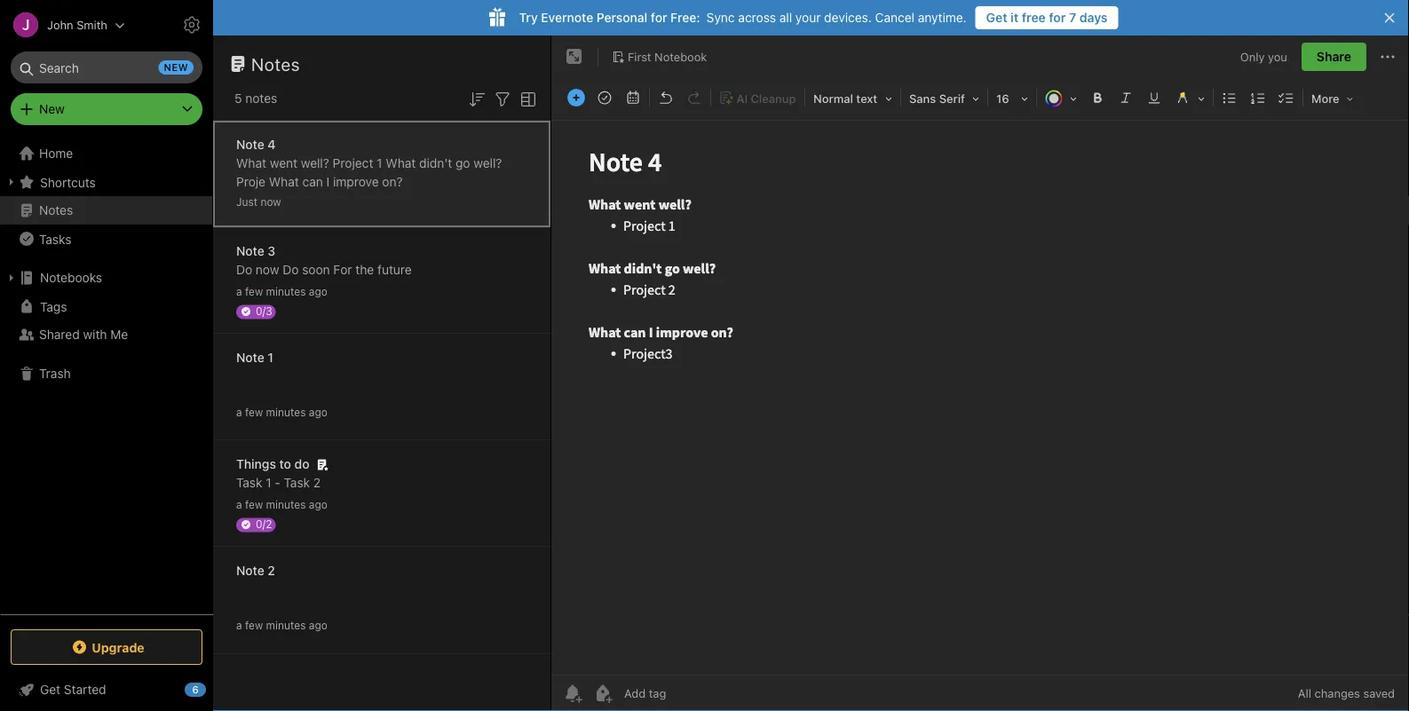 Task type: locate. For each thing, give the bounding box(es) containing it.
for left 'free:'
[[651, 10, 667, 25]]

minutes up 0/3
[[266, 286, 306, 298]]

a
[[236, 286, 242, 298], [236, 406, 242, 419], [236, 499, 242, 511], [236, 620, 242, 632]]

3 ago from the top
[[309, 499, 328, 511]]

note down 0/3
[[236, 350, 264, 365]]

now for do
[[256, 262, 279, 277]]

a few minutes ago up to
[[236, 406, 328, 419]]

minutes up to
[[266, 406, 306, 419]]

note down 0/2
[[236, 564, 264, 578]]

started
[[64, 683, 106, 697]]

sans serif
[[909, 92, 965, 105]]

a few minutes ago up 0/3
[[236, 286, 328, 298]]

me
[[110, 327, 128, 342]]

4
[[268, 137, 276, 152]]

evernote
[[541, 10, 594, 25]]

0 horizontal spatial do
[[236, 262, 252, 277]]

1 left -
[[266, 476, 271, 490]]

for
[[651, 10, 667, 25], [1049, 10, 1066, 25]]

7
[[1069, 10, 1077, 25]]

do
[[236, 262, 252, 277], [283, 262, 299, 277]]

italic image
[[1114, 85, 1139, 110]]

for for free:
[[651, 10, 667, 25]]

few
[[245, 286, 263, 298], [245, 406, 263, 419], [245, 499, 263, 511], [245, 620, 263, 632]]

4 ago from the top
[[309, 620, 328, 632]]

notebook
[[655, 50, 707, 63]]

Sort options field
[[466, 87, 488, 110]]

things
[[236, 457, 276, 472]]

a down note 3
[[236, 286, 242, 298]]

a few minutes ago down task 1 - task 2
[[236, 499, 328, 511]]

normal
[[814, 92, 853, 105]]

well?
[[301, 156, 329, 171], [474, 156, 502, 171]]

1 vertical spatial now
[[256, 262, 279, 277]]

now right just
[[261, 196, 281, 208]]

do down note 3
[[236, 262, 252, 277]]

checklist image
[[1275, 85, 1299, 110]]

1 for from the left
[[651, 10, 667, 25]]

Font family field
[[903, 85, 986, 111]]

View options field
[[513, 87, 539, 110]]

upgrade button
[[11, 630, 203, 665]]

1 up on?
[[377, 156, 382, 171]]

days
[[1080, 10, 1108, 25]]

4 a from the top
[[236, 620, 242, 632]]

what up the proje
[[236, 156, 266, 171]]

0 horizontal spatial for
[[651, 10, 667, 25]]

1 vertical spatial 1
[[268, 350, 274, 365]]

0 vertical spatial get
[[986, 10, 1008, 25]]

More actions field
[[1378, 43, 1399, 71]]

2 note from the top
[[236, 244, 264, 258]]

1 horizontal spatial get
[[986, 10, 1008, 25]]

a up things
[[236, 406, 242, 419]]

2 a few minutes ago from the top
[[236, 406, 328, 419]]

note 1
[[236, 350, 274, 365]]

do
[[295, 457, 310, 472]]

2
[[313, 476, 321, 490], [268, 564, 275, 578]]

tasks
[[39, 232, 71, 246]]

john smith
[[47, 18, 107, 32]]

4 note from the top
[[236, 564, 264, 578]]

Account field
[[0, 7, 125, 43]]

get inside button
[[986, 10, 1008, 25]]

a few minutes ago down note 2
[[236, 620, 328, 632]]

all
[[1298, 687, 1312, 700]]

get left started
[[40, 683, 60, 697]]

note for note 3
[[236, 244, 264, 258]]

it
[[1011, 10, 1019, 25]]

2 down 0/2
[[268, 564, 275, 578]]

ago
[[309, 286, 328, 298], [309, 406, 328, 419], [309, 499, 328, 511], [309, 620, 328, 632]]

1 vertical spatial 2
[[268, 564, 275, 578]]

now for just
[[261, 196, 281, 208]]

a down things
[[236, 499, 242, 511]]

get inside help and learning task checklist "field"
[[40, 683, 60, 697]]

0 horizontal spatial notes
[[39, 203, 73, 218]]

project
[[333, 156, 373, 171]]

new
[[39, 102, 65, 116]]

0 horizontal spatial task
[[236, 476, 262, 490]]

1 note from the top
[[236, 137, 264, 152]]

notes up "tasks"
[[39, 203, 73, 218]]

what down went
[[269, 175, 299, 189]]

get it free for 7 days button
[[976, 6, 1119, 29]]

1 down 0/3
[[268, 350, 274, 365]]

for inside button
[[1049, 10, 1066, 25]]

Highlight field
[[1169, 85, 1211, 111]]

what up on?
[[386, 156, 416, 171]]

text
[[857, 92, 878, 105]]

More field
[[1306, 85, 1360, 111]]

do left soon
[[283, 262, 299, 277]]

4 a few minutes ago from the top
[[236, 620, 328, 632]]

trash
[[39, 366, 71, 381]]

1
[[377, 156, 382, 171], [268, 350, 274, 365], [266, 476, 271, 490]]

get for get started
[[40, 683, 60, 697]]

task down things
[[236, 476, 262, 490]]

0 vertical spatial 2
[[313, 476, 321, 490]]

on?
[[382, 175, 403, 189]]

notes
[[251, 53, 300, 74], [39, 203, 73, 218]]

now down 3
[[256, 262, 279, 277]]

went
[[270, 156, 298, 171]]

few up 0/3
[[245, 286, 263, 298]]

now
[[261, 196, 281, 208], [256, 262, 279, 277]]

2 horizontal spatial what
[[386, 156, 416, 171]]

1 ago from the top
[[309, 286, 328, 298]]

3 note from the top
[[236, 350, 264, 365]]

0 horizontal spatial well?
[[301, 156, 329, 171]]

1 vertical spatial get
[[40, 683, 60, 697]]

2 for from the left
[[1049, 10, 1066, 25]]

shortcuts button
[[0, 168, 212, 196]]

what
[[236, 156, 266, 171], [386, 156, 416, 171], [269, 175, 299, 189]]

tree containing home
[[0, 139, 213, 614]]

get
[[986, 10, 1008, 25], [40, 683, 60, 697]]

free
[[1022, 10, 1046, 25]]

2 vertical spatial 1
[[266, 476, 271, 490]]

Search text field
[[23, 52, 190, 83]]

for left 7
[[1049, 10, 1066, 25]]

1 do from the left
[[236, 262, 252, 277]]

minutes
[[266, 286, 306, 298], [266, 406, 306, 419], [266, 499, 306, 511], [266, 620, 306, 632]]

1 horizontal spatial for
[[1049, 10, 1066, 25]]

all changes saved
[[1298, 687, 1395, 700]]

1 horizontal spatial what
[[269, 175, 299, 189]]

get left it
[[986, 10, 1008, 25]]

few up 0/2
[[245, 499, 263, 511]]

get started
[[40, 683, 106, 697]]

just now
[[236, 196, 281, 208]]

1 horizontal spatial notes
[[251, 53, 300, 74]]

tree
[[0, 139, 213, 614]]

note left '4' on the left top of the page
[[236, 137, 264, 152]]

1 horizontal spatial do
[[283, 262, 299, 277]]

0 vertical spatial now
[[261, 196, 281, 208]]

note left 3
[[236, 244, 264, 258]]

a down note 2
[[236, 620, 242, 632]]

2 right -
[[313, 476, 321, 490]]

task down do
[[284, 476, 310, 490]]

minutes down task 1 - task 2
[[266, 499, 306, 511]]

personal
[[597, 10, 648, 25]]

Add tag field
[[623, 686, 756, 701]]

3
[[268, 244, 276, 258]]

numbered list image
[[1246, 85, 1271, 110]]

sans
[[909, 92, 936, 105]]

notebooks link
[[0, 264, 212, 292]]

Font size field
[[990, 85, 1035, 111]]

minutes down note 2
[[266, 620, 306, 632]]

bulleted list image
[[1218, 85, 1243, 110]]

16
[[997, 92, 1010, 105]]

underline image
[[1142, 85, 1167, 110]]

expand notebooks image
[[4, 271, 19, 285]]

your
[[796, 10, 821, 25]]

1 for note 1
[[268, 350, 274, 365]]

new button
[[11, 93, 203, 125]]

proje
[[236, 175, 266, 189]]

click to collapse image
[[207, 679, 220, 700]]

john
[[47, 18, 73, 32]]

4 minutes from the top
[[266, 620, 306, 632]]

well? right go
[[474, 156, 502, 171]]

0 horizontal spatial get
[[40, 683, 60, 697]]

few down note 2
[[245, 620, 263, 632]]

note for note 1
[[236, 350, 264, 365]]

soon
[[302, 262, 330, 277]]

1 horizontal spatial well?
[[474, 156, 502, 171]]

well? up can
[[301, 156, 329, 171]]

3 few from the top
[[245, 499, 263, 511]]

1 horizontal spatial task
[[284, 476, 310, 490]]

0 vertical spatial 1
[[377, 156, 382, 171]]

3 a few minutes ago from the top
[[236, 499, 328, 511]]

notes up notes
[[251, 53, 300, 74]]

future
[[378, 262, 412, 277]]

task 1 - task 2
[[236, 476, 321, 490]]

add a reminder image
[[562, 683, 584, 704]]

across
[[738, 10, 776, 25]]

few up things
[[245, 406, 263, 419]]

notes
[[245, 91, 277, 106]]

anytime.
[[918, 10, 967, 25]]



Task type: describe. For each thing, give the bounding box(es) containing it.
note for note 2
[[236, 564, 264, 578]]

try
[[519, 10, 538, 25]]

add tag image
[[592, 683, 614, 704]]

Heading level field
[[807, 85, 899, 111]]

first notebook
[[628, 50, 707, 63]]

saved
[[1364, 687, 1395, 700]]

1 minutes from the top
[[266, 286, 306, 298]]

0 horizontal spatial 2
[[268, 564, 275, 578]]

try evernote personal for free: sync across all your devices. cancel anytime.
[[519, 10, 967, 25]]

things to do
[[236, 457, 310, 472]]

you
[[1268, 50, 1288, 63]]

shortcuts
[[40, 175, 96, 189]]

home link
[[0, 139, 213, 168]]

to
[[279, 457, 291, 472]]

tags
[[40, 299, 67, 314]]

changes
[[1315, 687, 1361, 700]]

note for note 4
[[236, 137, 264, 152]]

new
[[164, 62, 188, 73]]

cancel
[[875, 10, 915, 25]]

the
[[356, 262, 374, 277]]

task image
[[592, 85, 617, 110]]

2 minutes from the top
[[266, 406, 306, 419]]

2 task from the left
[[284, 476, 310, 490]]

improve
[[333, 175, 379, 189]]

what went well? project 1 what didn't go well? proje what can i improve on?
[[236, 156, 502, 189]]

1 a few minutes ago from the top
[[236, 286, 328, 298]]

home
[[39, 146, 73, 161]]

sync
[[707, 10, 735, 25]]

6
[[192, 684, 199, 696]]

get it free for 7 days
[[986, 10, 1108, 25]]

0 vertical spatial notes
[[251, 53, 300, 74]]

1 few from the top
[[245, 286, 263, 298]]

all
[[780, 10, 792, 25]]

first notebook button
[[606, 44, 713, 69]]

didn't
[[419, 156, 452, 171]]

0/3
[[256, 305, 272, 318]]

1 task from the left
[[236, 476, 262, 490]]

Note Editor text field
[[552, 121, 1410, 675]]

note 3
[[236, 244, 276, 258]]

more
[[1312, 92, 1340, 105]]

note window element
[[552, 36, 1410, 711]]

4 few from the top
[[245, 620, 263, 632]]

2 do from the left
[[283, 262, 299, 277]]

0 horizontal spatial what
[[236, 156, 266, 171]]

more actions image
[[1378, 46, 1399, 68]]

first
[[628, 50, 652, 63]]

1 horizontal spatial 2
[[313, 476, 321, 490]]

add filters image
[[492, 89, 513, 110]]

note 4
[[236, 137, 276, 152]]

can
[[302, 175, 323, 189]]

Font color field
[[1039, 85, 1084, 111]]

do now do soon for the future
[[236, 262, 412, 277]]

5
[[234, 91, 242, 106]]

shared with me link
[[0, 321, 212, 349]]

Help and Learning task checklist field
[[0, 676, 213, 704]]

new search field
[[23, 52, 194, 83]]

normal text
[[814, 92, 878, 105]]

shared
[[39, 327, 80, 342]]

shared with me
[[39, 327, 128, 342]]

serif
[[939, 92, 965, 105]]

get for get it free for 7 days
[[986, 10, 1008, 25]]

upgrade
[[92, 640, 145, 655]]

tasks button
[[0, 225, 212, 253]]

go
[[456, 156, 470, 171]]

free:
[[671, 10, 700, 25]]

only you
[[1241, 50, 1288, 63]]

1 for task 1 - task 2
[[266, 476, 271, 490]]

for
[[333, 262, 352, 277]]

expand note image
[[564, 46, 585, 68]]

notes link
[[0, 196, 212, 225]]

share button
[[1302, 43, 1367, 71]]

just
[[236, 196, 258, 208]]

3 a from the top
[[236, 499, 242, 511]]

smith
[[77, 18, 107, 32]]

1 vertical spatial notes
[[39, 203, 73, 218]]

undo image
[[654, 85, 679, 110]]

2 ago from the top
[[309, 406, 328, 419]]

2 well? from the left
[[474, 156, 502, 171]]

i
[[327, 175, 330, 189]]

notebooks
[[40, 270, 102, 285]]

2 few from the top
[[245, 406, 263, 419]]

-
[[275, 476, 281, 490]]

share
[[1317, 49, 1352, 64]]

note 2
[[236, 564, 275, 578]]

settings image
[[181, 14, 203, 36]]

0/2
[[256, 518, 272, 531]]

for for 7
[[1049, 10, 1066, 25]]

with
[[83, 327, 107, 342]]

only
[[1241, 50, 1265, 63]]

2 a from the top
[[236, 406, 242, 419]]

1 a from the top
[[236, 286, 242, 298]]

Insert field
[[563, 85, 590, 110]]

Add filters field
[[492, 87, 513, 110]]

1 inside what went well? project 1 what didn't go well? proje what can i improve on?
[[377, 156, 382, 171]]

5 notes
[[234, 91, 277, 106]]

calendar event image
[[621, 85, 646, 110]]

1 well? from the left
[[301, 156, 329, 171]]

trash link
[[0, 360, 212, 388]]

devices.
[[824, 10, 872, 25]]

tags button
[[0, 292, 212, 321]]

3 minutes from the top
[[266, 499, 306, 511]]

bold image
[[1085, 85, 1110, 110]]



Task type: vqa. For each thing, say whether or not it's contained in the screenshot.
WHAT'S NEW field
no



